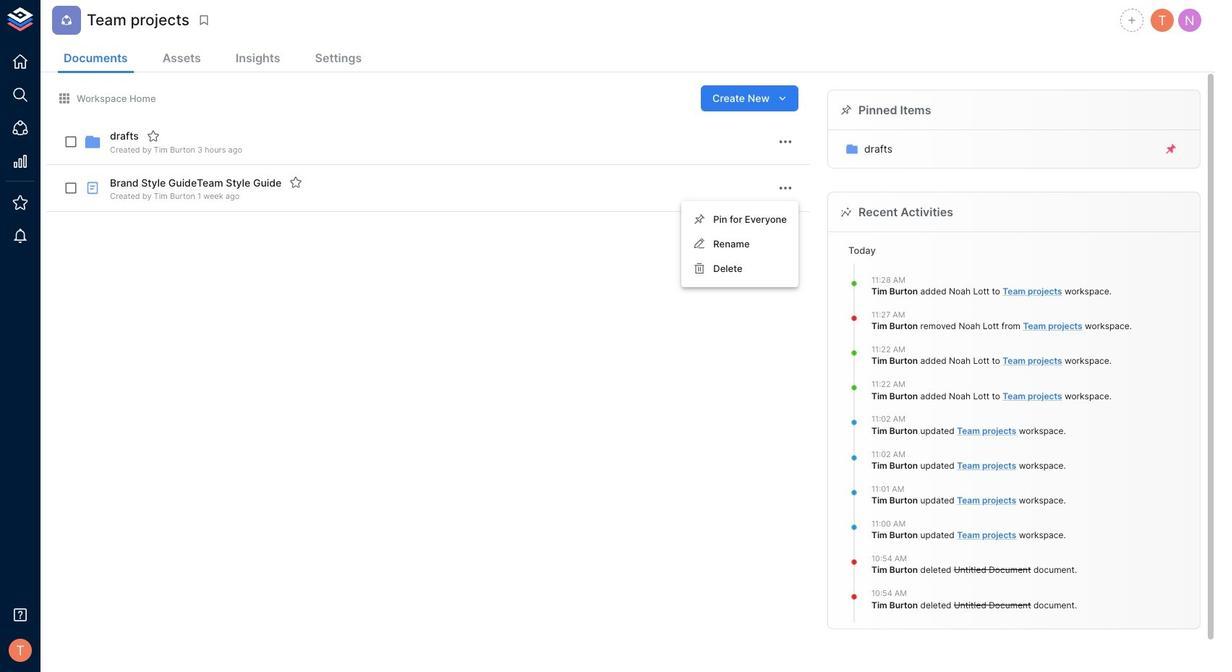 Task type: vqa. For each thing, say whether or not it's contained in the screenshot.
the building
no



Task type: locate. For each thing, give the bounding box(es) containing it.
unpin image
[[1165, 143, 1178, 156]]



Task type: describe. For each thing, give the bounding box(es) containing it.
bookmark image
[[198, 14, 211, 27]]

favorite image
[[290, 176, 303, 189]]

favorite image
[[147, 130, 160, 143]]



